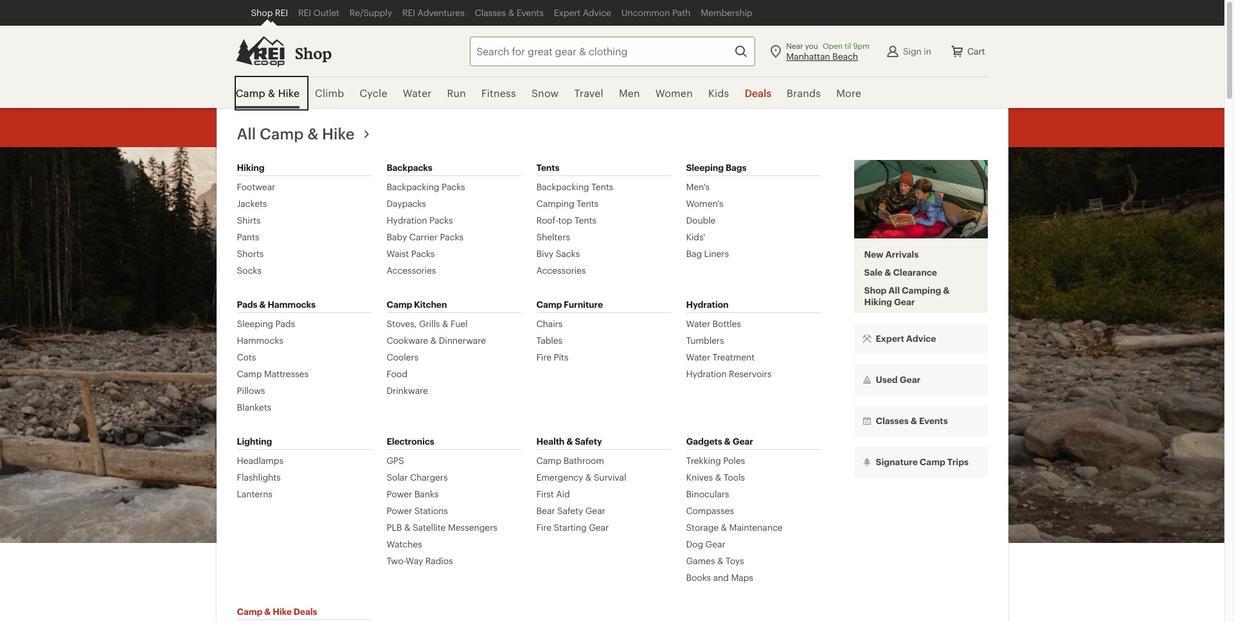 Task type: locate. For each thing, give the bounding box(es) containing it.
expert advice up search for great gear & clothing "text box"
[[554, 7, 611, 18]]

used
[[876, 374, 898, 385]]

pads up sleeping pads link
[[237, 299, 257, 310]]

men
[[619, 87, 640, 99]]

used gear
[[876, 374, 921, 385]]

hike inside dropdown button
[[278, 87, 300, 99]]

0 horizontal spatial classes & events
[[475, 7, 544, 18]]

coolers
[[387, 352, 419, 363]]

rei for rei adventures
[[402, 7, 415, 18]]

banner
[[0, 0, 1225, 622]]

0 horizontal spatial accessories
[[387, 265, 436, 276]]

hammocks for &
[[268, 299, 316, 310]]

pads
[[237, 299, 257, 310], [276, 318, 295, 329]]

camping inside backpacking tents camping tents roof-top tents shelters bivy sacks accessories
[[537, 198, 574, 209]]

storage & maintenance link
[[686, 522, 783, 534]]

sleeping inside sleeping pads hammocks cots camp mattresses pillows blankets
[[237, 318, 273, 329]]

double link
[[686, 215, 716, 226]]

safety up "starting"
[[557, 505, 583, 516]]

hiking inside shop all camping & hiking gear
[[864, 297, 892, 308]]

0 horizontal spatial advice
[[583, 7, 611, 18]]

gear
[[894, 297, 915, 308], [900, 374, 921, 385], [733, 436, 753, 447], [586, 505, 605, 516], [589, 522, 609, 533], [706, 539, 726, 550]]

1 vertical spatial all
[[889, 285, 900, 296]]

fitness
[[482, 87, 516, 99]]

footwear link
[[237, 181, 275, 193]]

water
[[403, 87, 432, 99], [686, 318, 710, 329], [686, 352, 710, 363]]

1 horizontal spatial shop
[[295, 44, 332, 62]]

classes & events link
[[470, 0, 549, 26], [854, 406, 988, 437]]

2 horizontal spatial shop
[[864, 285, 887, 296]]

1 horizontal spatial expert advice
[[876, 333, 936, 344]]

tents up backpacking tents 'link' at the top of the page
[[537, 162, 560, 173]]

power up plb
[[387, 505, 412, 516]]

shop for shop all camping & hiking gear
[[864, 285, 887, 296]]

0 horizontal spatial backpacking
[[387, 181, 439, 192]]

1 horizontal spatial accessories
[[537, 265, 586, 276]]

shop down rei outlet link
[[295, 44, 332, 62]]

1 horizontal spatial hiking
[[864, 297, 892, 308]]

expert advice link up search for great gear & clothing "text box"
[[549, 0, 616, 26]]

camp bathroom link
[[537, 455, 604, 467]]

tents down backpacking tents 'link' at the top of the page
[[577, 198, 599, 209]]

tents link
[[537, 160, 560, 176]]

0 horizontal spatial all
[[237, 124, 256, 143]]

expert up search for great gear & clothing "text box"
[[554, 7, 581, 18]]

electronics link
[[387, 434, 434, 449]]

plb
[[387, 522, 402, 533]]

water bottles link
[[686, 318, 741, 330]]

0 horizontal spatial shop
[[251, 7, 273, 18]]

rei co-op, go to rei.com home page link
[[236, 36, 285, 67]]

0 vertical spatial expert advice
[[554, 7, 611, 18]]

1 horizontal spatial classes
[[876, 416, 909, 426]]

shop link
[[295, 44, 332, 63]]

pads down pads & hammocks link
[[276, 318, 295, 329]]

0 vertical spatial classes
[[475, 7, 506, 18]]

cookware & dinnerware link
[[387, 335, 486, 347]]

sleeping bags link
[[686, 160, 747, 176]]

lanterns link
[[237, 489, 273, 500]]

0 vertical spatial events
[[517, 7, 544, 18]]

watches
[[387, 539, 422, 550]]

and down games & toys link
[[713, 572, 729, 583]]

2 accessories from the left
[[537, 265, 586, 276]]

camp inside sleeping pads hammocks cots camp mattresses pillows blankets
[[237, 368, 262, 379]]

power
[[387, 489, 412, 500], [387, 505, 412, 516]]

1 vertical spatial advice
[[906, 333, 936, 344]]

rei left adventures
[[402, 7, 415, 18]]

& inside 'gps solar chargers power banks power stations plb & satellite messengers watches two-way radios'
[[404, 522, 410, 533]]

gear up poles
[[733, 436, 753, 447]]

beach
[[833, 50, 858, 61]]

hike inside 'link'
[[322, 124, 355, 143]]

search image
[[734, 43, 749, 59]]

0 vertical spatial fire
[[537, 352, 552, 363]]

0 vertical spatial classes & events
[[475, 7, 544, 18]]

expert advice
[[554, 7, 611, 18], [876, 333, 936, 344]]

reservoirs
[[729, 368, 772, 379]]

food link
[[387, 368, 407, 380]]

tents up camping tents link
[[592, 181, 613, 192]]

hike
[[278, 87, 300, 99], [322, 124, 355, 143], [273, 606, 292, 617]]

maintenance
[[729, 522, 783, 533]]

outlet
[[313, 7, 339, 18]]

pits
[[554, 352, 569, 363]]

0 vertical spatial hammocks
[[268, 299, 316, 310]]

1 vertical spatial camping
[[902, 285, 941, 296]]

games & toys link
[[686, 556, 744, 567]]

expert advice link up used gear link
[[854, 324, 988, 354]]

accessories link for sacks
[[537, 265, 586, 276]]

camp & hike deals link
[[237, 604, 317, 620]]

0 vertical spatial deals
[[745, 87, 772, 99]]

camp furniture link
[[537, 297, 603, 312]]

accessories inside backpacking packs daypacks hydration packs baby carrier packs waist packs accessories
[[387, 265, 436, 276]]

accessories link
[[387, 265, 436, 276], [537, 265, 586, 276]]

books
[[686, 572, 711, 583]]

1 vertical spatial deals
[[294, 606, 317, 617]]

camp inside camp bathroom emergency & survival first aid bear safety gear fire starting gear
[[537, 455, 561, 466]]

0 horizontal spatial hiking
[[237, 162, 265, 173]]

0 horizontal spatial camping
[[537, 198, 574, 209]]

0 horizontal spatial expert
[[554, 7, 581, 18]]

None field
[[470, 36, 756, 66]]

power stations link
[[387, 505, 448, 517]]

backpacking for camping
[[537, 181, 589, 192]]

accessories down the bivy sacks link
[[537, 265, 586, 276]]

1 vertical spatial pads
[[276, 318, 295, 329]]

the right of
[[606, 352, 630, 371]]

1 horizontal spatial sleeping
[[686, 162, 724, 173]]

water bottles tumblers water treatment hydration reservoirs
[[686, 318, 772, 379]]

emergency
[[537, 472, 583, 483]]

flashlights link
[[237, 472, 281, 483]]

0 horizontal spatial pads
[[237, 299, 257, 310]]

1 vertical spatial sleeping
[[237, 318, 273, 329]]

0 horizontal spatial expert advice link
[[549, 0, 616, 26]]

gear inside gadgets & gear link
[[733, 436, 753, 447]]

new for new snow markdowns plus clothing and gear for the rest of the year.
[[421, 333, 453, 352]]

classes
[[475, 7, 506, 18], [876, 416, 909, 426]]

hydration link
[[686, 297, 729, 312]]

fire down the bear
[[537, 522, 552, 533]]

hydration up water bottles 'link'
[[686, 299, 729, 310]]

hammocks inside sleeping pads hammocks cots camp mattresses pillows blankets
[[237, 335, 283, 346]]

3 rei from the left
[[402, 7, 415, 18]]

1 fire from the top
[[537, 352, 552, 363]]

new inside new snow markdowns plus clothing and gear for the rest of the year.
[[421, 333, 453, 352]]

2 accessories link from the left
[[537, 265, 586, 276]]

travel button
[[567, 77, 611, 109]]

1 vertical spatial new
[[421, 333, 453, 352]]

shop up rei co-op, go to rei.com home page image on the left of page
[[251, 7, 273, 18]]

accessories inside backpacking tents camping tents roof-top tents shelters bivy sacks accessories
[[537, 265, 586, 276]]

new up sale
[[864, 249, 884, 260]]

rei left outlet
[[298, 7, 311, 18]]

1 vertical spatial classes
[[876, 416, 909, 426]]

0 vertical spatial camping
[[537, 198, 574, 209]]

banner containing shop
[[0, 0, 1225, 622]]

1 horizontal spatial rei
[[298, 7, 311, 18]]

0 vertical spatial advice
[[583, 7, 611, 18]]

camping inside shop all camping & hiking gear
[[902, 285, 941, 296]]

socks
[[237, 265, 261, 276]]

backpacking up daypacks
[[387, 181, 439, 192]]

more button
[[829, 77, 869, 109]]

fire pits link
[[537, 352, 569, 363]]

2 vertical spatial hike
[[273, 606, 292, 617]]

0 horizontal spatial accessories link
[[387, 265, 436, 276]]

1 accessories from the left
[[387, 265, 436, 276]]

new inside 'link'
[[864, 249, 884, 260]]

fire left the pits
[[537, 352, 552, 363]]

and down water bottles 'link'
[[687, 333, 715, 352]]

&
[[508, 7, 514, 18], [268, 87, 275, 99], [307, 124, 318, 143], [885, 267, 891, 278], [943, 285, 950, 296], [259, 299, 266, 310], [442, 318, 448, 329], [431, 335, 437, 346], [911, 416, 917, 426], [567, 436, 573, 447], [724, 436, 731, 447], [586, 472, 592, 483], [715, 472, 721, 483], [404, 522, 410, 533], [721, 522, 727, 533], [718, 556, 724, 566], [264, 606, 271, 617]]

hydration inside backpacking packs daypacks hydration packs baby carrier packs waist packs accessories
[[387, 215, 427, 226]]

1 vertical spatial classes & events
[[876, 416, 948, 426]]

1 vertical spatial and
[[713, 572, 729, 583]]

0 vertical spatial pads
[[237, 299, 257, 310]]

shop inside shop rei link
[[251, 7, 273, 18]]

hydration inside water bottles tumblers water treatment hydration reservoirs
[[686, 368, 727, 379]]

all down the sale & clearance link
[[889, 285, 900, 296]]

1 horizontal spatial deals
[[745, 87, 772, 99]]

hiking up footwear
[[237, 162, 265, 173]]

2 fire from the top
[[537, 522, 552, 533]]

1 vertical spatial hike
[[322, 124, 355, 143]]

1 vertical spatial fire
[[537, 522, 552, 533]]

1 horizontal spatial expert advice link
[[854, 324, 988, 354]]

hammocks link
[[237, 335, 283, 347]]

health & safety
[[537, 436, 602, 447]]

hammocks inside pads & hammocks link
[[268, 299, 316, 310]]

kids
[[708, 87, 729, 99]]

1 horizontal spatial camping
[[902, 285, 941, 296]]

advice up search for great gear & clothing "text box"
[[583, 7, 611, 18]]

gear up games & toys link
[[706, 539, 726, 550]]

electronics
[[387, 436, 434, 447]]

camping down clearance
[[902, 285, 941, 296]]

advice up used gear link
[[906, 333, 936, 344]]

and inside trekking poles knives & tools binoculars compasses storage & maintenance dog gear games & toys books and maps
[[713, 572, 729, 583]]

0 vertical spatial new
[[864, 249, 884, 260]]

classes right adventures
[[475, 7, 506, 18]]

0 vertical spatial hike
[[278, 87, 300, 99]]

water left run
[[403, 87, 432, 99]]

new for new arrivals
[[864, 249, 884, 260]]

1 vertical spatial shop
[[295, 44, 332, 62]]

new down grills
[[421, 333, 453, 352]]

0 horizontal spatial classes
[[475, 7, 506, 18]]

1 horizontal spatial backpacking
[[537, 181, 589, 192]]

1 horizontal spatial accessories link
[[537, 265, 586, 276]]

gear down the sale & clearance link
[[894, 297, 915, 308]]

camping tents link
[[537, 198, 599, 210]]

tools
[[724, 472, 745, 483]]

0 horizontal spatial new
[[421, 333, 453, 352]]

1 vertical spatial power
[[387, 505, 412, 516]]

camp inside dropdown button
[[236, 87, 265, 99]]

hydration down the daypacks link
[[387, 215, 427, 226]]

0 vertical spatial all
[[237, 124, 256, 143]]

backpacking up camping tents link
[[537, 181, 589, 192]]

camp furniture
[[537, 299, 603, 310]]

1 horizontal spatial events
[[919, 416, 948, 426]]

blankets link
[[237, 402, 271, 413]]

gear inside trekking poles knives & tools binoculars compasses storage & maintenance dog gear games & toys books and maps
[[706, 539, 726, 550]]

compasses
[[686, 505, 734, 516]]

the right for
[[780, 333, 804, 352]]

2 vertical spatial hydration
[[686, 368, 727, 379]]

sleeping for sleeping bags
[[686, 162, 724, 173]]

2 vertical spatial shop
[[864, 285, 887, 296]]

accessories for packs
[[387, 265, 436, 276]]

0 horizontal spatial deals
[[294, 606, 317, 617]]

pads inside sleeping pads hammocks cots camp mattresses pillows blankets
[[276, 318, 295, 329]]

2 rei from the left
[[298, 7, 311, 18]]

0 vertical spatial the
[[780, 333, 804, 352]]

None search field
[[447, 36, 756, 66]]

camping up roof- in the left top of the page
[[537, 198, 574, 209]]

camp
[[236, 87, 265, 99], [260, 124, 304, 143], [387, 299, 412, 310], [537, 299, 562, 310], [237, 368, 262, 379], [537, 455, 561, 466], [920, 457, 946, 468], [237, 606, 262, 617]]

two-
[[387, 556, 406, 566]]

0 horizontal spatial rei
[[275, 7, 288, 18]]

1 vertical spatial events
[[919, 416, 948, 426]]

0 vertical spatial power
[[387, 489, 412, 500]]

0 vertical spatial and
[[687, 333, 715, 352]]

1 vertical spatial expert
[[876, 333, 904, 344]]

accessories link down waist packs link
[[387, 265, 436, 276]]

expert advice up used gear
[[876, 333, 936, 344]]

signature camp trips link
[[854, 447, 988, 478]]

gear right used
[[900, 374, 921, 385]]

radios
[[425, 556, 453, 566]]

toys
[[726, 556, 744, 566]]

camp kitchen link
[[387, 297, 447, 312]]

0 horizontal spatial events
[[517, 7, 544, 18]]

classes up signature
[[876, 416, 909, 426]]

waist
[[387, 248, 409, 259]]

safety inside 'link'
[[575, 436, 602, 447]]

1 horizontal spatial classes & events
[[876, 416, 948, 426]]

2 backpacking from the left
[[537, 181, 589, 192]]

hammocks
[[268, 299, 316, 310], [237, 335, 283, 346]]

1 vertical spatial hiking
[[864, 297, 892, 308]]

power down solar
[[387, 489, 412, 500]]

0 horizontal spatial classes & events link
[[470, 0, 549, 26]]

sale & clearance
[[864, 267, 937, 278]]

accessories link down the bivy sacks link
[[537, 265, 586, 276]]

0 horizontal spatial expert advice
[[554, 7, 611, 18]]

1 rei from the left
[[275, 7, 288, 18]]

1 accessories link from the left
[[387, 265, 436, 276]]

0 vertical spatial shop
[[251, 7, 273, 18]]

accessories down waist packs link
[[387, 265, 436, 276]]

1 vertical spatial hammocks
[[237, 335, 283, 346]]

1 vertical spatial safety
[[557, 505, 583, 516]]

shorts link
[[237, 248, 264, 260]]

sleeping up hammocks link
[[237, 318, 273, 329]]

water inside 'water' dropdown button
[[403, 87, 432, 99]]

1 vertical spatial the
[[606, 352, 630, 371]]

0 vertical spatial hydration
[[387, 215, 427, 226]]

rei co-op, go to rei.com home page image
[[236, 36, 285, 67]]

safety up bathroom
[[575, 436, 602, 447]]

rei left rei outlet
[[275, 7, 288, 18]]

camping
[[537, 198, 574, 209], [902, 285, 941, 296]]

0 horizontal spatial sleeping
[[237, 318, 273, 329]]

jackets
[[237, 198, 267, 209]]

1 backpacking from the left
[[387, 181, 439, 192]]

sleeping for sleeping pads hammocks cots camp mattresses pillows blankets
[[237, 318, 273, 329]]

gps
[[387, 455, 404, 466]]

1 horizontal spatial expert
[[876, 333, 904, 344]]

1 vertical spatial water
[[686, 318, 710, 329]]

0 vertical spatial safety
[[575, 436, 602, 447]]

1 horizontal spatial new
[[864, 249, 884, 260]]

arrivals
[[886, 249, 919, 260]]

all inside shop all camping & hiking gear
[[889, 285, 900, 296]]

sleeping up men's
[[686, 162, 724, 173]]

all up the hiking link
[[237, 124, 256, 143]]

1 horizontal spatial pads
[[276, 318, 295, 329]]

0 vertical spatial sleeping
[[686, 162, 724, 173]]

markdowns
[[499, 333, 585, 352]]

1 vertical spatial classes & events link
[[854, 406, 988, 437]]

women
[[656, 87, 693, 99]]

0 vertical spatial water
[[403, 87, 432, 99]]

backpacking inside backpacking tents camping tents roof-top tents shelters bivy sacks accessories
[[537, 181, 589, 192]]

rei adventures link
[[397, 0, 470, 26]]

0 horizontal spatial the
[[606, 352, 630, 371]]

backpacking packs link
[[387, 181, 465, 193]]

backpacking inside backpacking packs daypacks hydration packs baby carrier packs waist packs accessories
[[387, 181, 439, 192]]

water up tumblers
[[686, 318, 710, 329]]

blankets
[[237, 402, 271, 413]]

2 horizontal spatial rei
[[402, 7, 415, 18]]

gadgets & gear
[[686, 436, 753, 447]]

deals inside dropdown button
[[745, 87, 772, 99]]

hammocks up sleeping pads link
[[268, 299, 316, 310]]

a hiker on a log bridge. text reads, up to 50% off. image
[[0, 147, 1225, 543]]

hydration
[[387, 215, 427, 226], [686, 299, 729, 310], [686, 368, 727, 379]]

water down tumblers link
[[686, 352, 710, 363]]

hydration down 'water treatment' link
[[686, 368, 727, 379]]

water for water
[[403, 87, 432, 99]]

shop inside shop all camping & hiking gear
[[864, 285, 887, 296]]

shop down sale
[[864, 285, 887, 296]]

new arrivals link
[[864, 249, 919, 261]]

snow button
[[524, 77, 567, 109]]

hiking down sale
[[864, 297, 892, 308]]

under the glow of a camp lamp, father and son share a book in their tent. image
[[854, 160, 988, 239]]

dinnerware
[[439, 335, 486, 346]]

in
[[924, 45, 932, 56]]

hammocks down sleeping pads link
[[237, 335, 283, 346]]

expert up used
[[876, 333, 904, 344]]

pillows link
[[237, 385, 265, 397]]

1 horizontal spatial all
[[889, 285, 900, 296]]



Task type: describe. For each thing, give the bounding box(es) containing it.
way
[[406, 556, 423, 566]]

water treatment link
[[686, 352, 755, 363]]

pillows
[[237, 385, 265, 396]]

camping for top
[[537, 198, 574, 209]]

1 vertical spatial hydration
[[686, 299, 729, 310]]

all inside 'link'
[[237, 124, 256, 143]]

accessories link for packs
[[387, 265, 436, 276]]

path
[[672, 7, 691, 18]]

men button
[[611, 77, 648, 109]]

and inside new snow markdowns plus clothing and gear for the rest of the year.
[[687, 333, 715, 352]]

shop all camping & hiking gear
[[864, 285, 950, 308]]

poles
[[723, 455, 745, 466]]

shop for shop
[[295, 44, 332, 62]]

0 vertical spatial expert
[[554, 7, 581, 18]]

snow
[[532, 87, 559, 99]]

kids' link
[[686, 231, 705, 243]]

lighting link
[[237, 434, 272, 449]]

camp bathroom emergency & survival first aid bear safety gear fire starting gear
[[537, 455, 626, 533]]

women button
[[648, 77, 701, 109]]

health & safety link
[[537, 434, 602, 449]]

packs up 'hydration packs' "link"
[[442, 181, 465, 192]]

drinkware link
[[387, 385, 428, 397]]

water for water bottles tumblers water treatment hydration reservoirs
[[686, 318, 710, 329]]

none search field inside banner
[[447, 36, 756, 66]]

shorts
[[237, 248, 264, 259]]

coolers link
[[387, 352, 419, 363]]

deals button
[[737, 77, 779, 109]]

shop rei
[[251, 7, 288, 18]]

kids'
[[686, 231, 705, 242]]

women's link
[[686, 198, 724, 210]]

1 vertical spatial expert advice link
[[854, 324, 988, 354]]

uncommon path
[[622, 7, 691, 18]]

membership
[[701, 7, 753, 18]]

shop for shop rei
[[251, 7, 273, 18]]

accessories for sacks
[[537, 265, 586, 276]]

mattresses
[[264, 368, 309, 379]]

fire inside chairs tables fire pits
[[537, 352, 552, 363]]

men's women's double kids' bag liners
[[686, 181, 729, 259]]

gear right "starting"
[[589, 522, 609, 533]]

2 vertical spatial water
[[686, 352, 710, 363]]

all camp & hike link
[[237, 122, 376, 145]]

& inside 'link'
[[307, 124, 318, 143]]

sacks
[[556, 248, 580, 259]]

stations
[[414, 505, 448, 516]]

footwear jackets shirts pants shorts socks
[[237, 181, 275, 276]]

backpacking packs daypacks hydration packs baby carrier packs waist packs accessories
[[387, 181, 465, 276]]

sign in link
[[880, 38, 937, 64]]

travel
[[574, 87, 604, 99]]

gps solar chargers power banks power stations plb & satellite messengers watches two-way radios
[[387, 455, 497, 566]]

Search for great gear & clothing text field
[[470, 36, 756, 66]]

camp & hike
[[236, 87, 300, 99]]

rei outlet link
[[293, 0, 344, 26]]

& inside dropdown button
[[268, 87, 275, 99]]

gps link
[[387, 455, 404, 467]]

hydration reservoirs link
[[686, 368, 772, 380]]

1 vertical spatial expert advice
[[876, 333, 936, 344]]

bear
[[537, 505, 555, 516]]

near you open til 9pm manhattan beach
[[786, 41, 870, 61]]

games
[[686, 556, 715, 566]]

& inside 'link'
[[567, 436, 573, 447]]

power banks link
[[387, 489, 439, 500]]

drinkware
[[387, 385, 428, 396]]

hike for camp & hike deals
[[273, 606, 292, 617]]

bottles
[[713, 318, 741, 329]]

cookware
[[387, 335, 428, 346]]

til
[[845, 41, 851, 50]]

backpacking tents link
[[537, 181, 613, 193]]

backpacking for daypacks
[[387, 181, 439, 192]]

hike for camp & hike
[[278, 87, 300, 99]]

clearance
[[893, 267, 937, 278]]

chairs link
[[537, 318, 563, 330]]

hiking link
[[237, 160, 265, 176]]

camping for gear
[[902, 285, 941, 296]]

gear inside shop all camping & hiking gear
[[894, 297, 915, 308]]

knives & tools link
[[686, 472, 745, 483]]

promotional messages marquee
[[0, 108, 1225, 147]]

rei for rei outlet
[[298, 7, 311, 18]]

trekking poles knives & tools binoculars compasses storage & maintenance dog gear games & toys books and maps
[[686, 455, 783, 583]]

headlamps link
[[237, 455, 284, 467]]

packs right 'carrier'
[[440, 231, 464, 242]]

emergency & survival link
[[537, 472, 626, 483]]

0 vertical spatial expert advice link
[[549, 0, 616, 26]]

0 vertical spatial classes & events link
[[470, 0, 549, 26]]

signature camp trips
[[876, 457, 969, 468]]

& inside camp bathroom emergency & survival first aid bear safety gear fire starting gear
[[586, 472, 592, 483]]

climb
[[315, 87, 344, 99]]

& inside shop all camping & hiking gear
[[943, 285, 950, 296]]

men's link
[[686, 181, 710, 193]]

cots
[[237, 352, 256, 363]]

jackets link
[[237, 198, 267, 210]]

brands button
[[779, 77, 829, 109]]

sign
[[903, 45, 922, 56]]

packs up baby carrier packs link
[[429, 215, 453, 226]]

2 power from the top
[[387, 505, 412, 516]]

stoves,
[[387, 318, 417, 329]]

used gear link
[[854, 365, 988, 396]]

1 power from the top
[[387, 489, 412, 500]]

packs down baby carrier packs link
[[411, 248, 435, 259]]

tables
[[537, 335, 563, 346]]

more
[[837, 87, 862, 99]]

hammocks for pads
[[237, 335, 283, 346]]

daypacks
[[387, 198, 426, 209]]

sleeping bags
[[686, 162, 747, 173]]

rest
[[556, 352, 584, 371]]

pads & hammocks link
[[237, 297, 316, 312]]

re/supply
[[350, 7, 392, 18]]

satellite
[[413, 522, 446, 533]]

chairs tables fire pits
[[537, 318, 569, 363]]

1 horizontal spatial advice
[[906, 333, 936, 344]]

hydration packs link
[[387, 215, 453, 226]]

first aid link
[[537, 489, 570, 500]]

up
[[480, 268, 540, 320]]

chargers
[[410, 472, 448, 483]]

to
[[550, 268, 589, 320]]

1 horizontal spatial the
[[780, 333, 804, 352]]

pads & hammocks
[[237, 299, 316, 310]]

sale & clearance link
[[864, 267, 937, 279]]

fuel
[[451, 318, 468, 329]]

tents right top
[[575, 215, 597, 226]]

safety inside camp bathroom emergency & survival first aid bear safety gear fire starting gear
[[557, 505, 583, 516]]

gear inside used gear link
[[900, 374, 921, 385]]

0 vertical spatial hiking
[[237, 162, 265, 173]]

gadgets
[[686, 436, 722, 447]]

gear up fire starting gear 'link'
[[586, 505, 605, 516]]

fire inside camp bathroom emergency & survival first aid bear safety gear fire starting gear
[[537, 522, 552, 533]]

sign in
[[903, 45, 932, 56]]

dog
[[686, 539, 703, 550]]

re/supply link
[[344, 0, 397, 26]]

1 horizontal spatial classes & events link
[[854, 406, 988, 437]]

chairs
[[537, 318, 563, 329]]



Task type: vqa. For each thing, say whether or not it's contained in the screenshot.
top "Co-"
no



